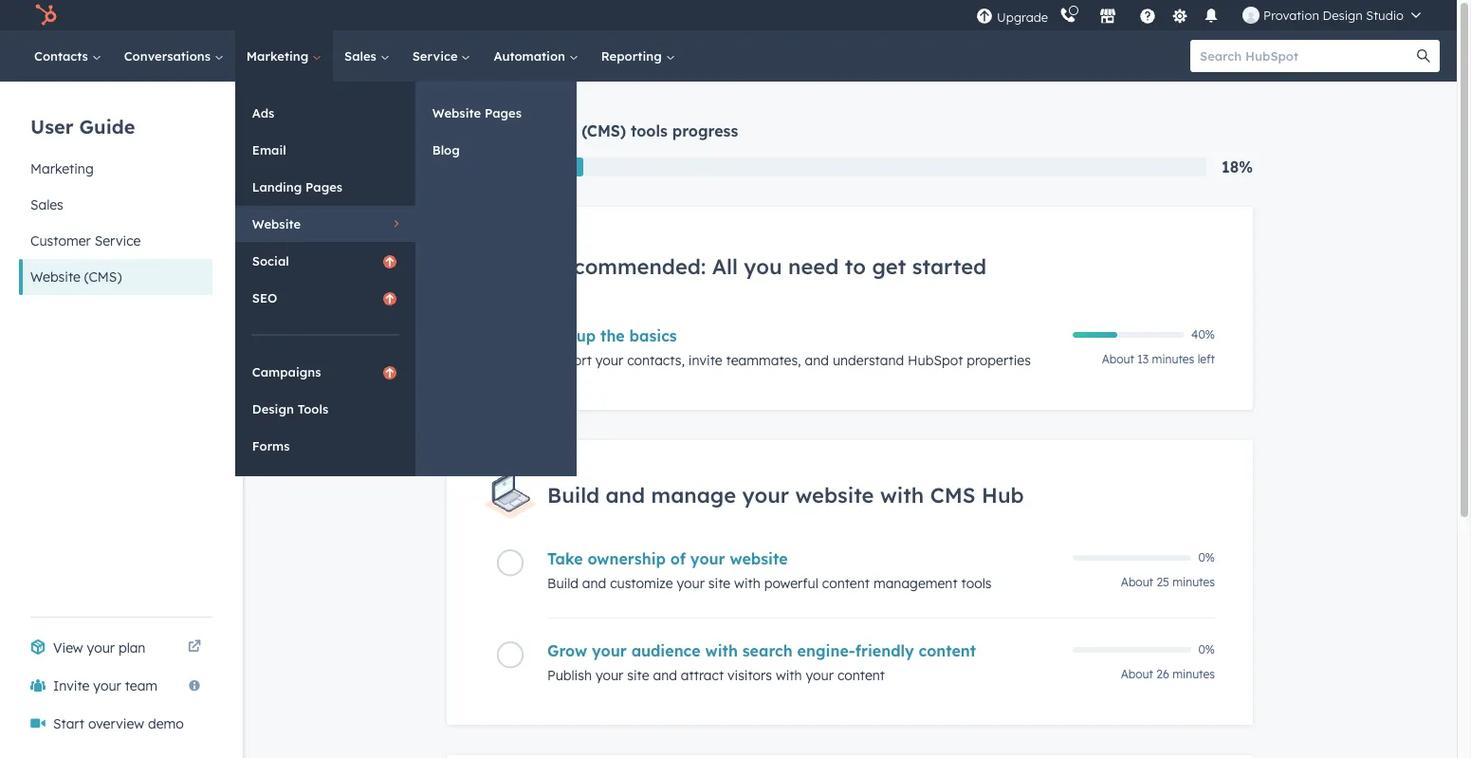Task type: vqa. For each thing, say whether or not it's contained in the screenshot.
'data'
no



Task type: locate. For each thing, give the bounding box(es) containing it.
0% up about 26 minutes at right
[[1199, 642, 1215, 656]]

marketing button
[[19, 151, 213, 187]]

your inside button
[[93, 677, 121, 694]]

0 horizontal spatial (cms)
[[84, 268, 122, 286]]

demo
[[148, 715, 184, 732]]

notifications button
[[1195, 0, 1228, 30]]

1 vertical spatial design
[[252, 401, 294, 416]]

your website (cms) tools progress progress bar
[[447, 157, 584, 176]]

social
[[252, 253, 289, 268]]

build up take
[[547, 482, 600, 508]]

sales link
[[333, 30, 401, 82]]

design tools
[[252, 401, 328, 416]]

0 vertical spatial sales
[[344, 48, 380, 64]]

marketing down user
[[30, 160, 94, 177]]

get
[[872, 253, 906, 280]]

(cms) down customer service button
[[84, 268, 122, 286]]

1 vertical spatial 0%
[[1199, 642, 1215, 656]]

and inside take ownership of your website build and customize your site with powerful content management tools
[[582, 575, 606, 592]]

website up take ownership of your website button
[[796, 482, 874, 508]]

provation design studio button
[[1232, 0, 1433, 30]]

about
[[1102, 352, 1135, 366], [1121, 575, 1154, 589], [1121, 667, 1154, 681]]

minutes for take ownership of your website
[[1173, 575, 1215, 589]]

of
[[671, 549, 686, 568]]

1 horizontal spatial pages
[[485, 105, 522, 120]]

email link
[[235, 132, 415, 168]]

and down "audience"
[[653, 667, 677, 684]]

tools left progress
[[631, 121, 668, 140]]

guide
[[79, 114, 135, 138]]

hub
[[982, 482, 1024, 508]]

minutes for grow your audience with search engine-friendly content
[[1173, 667, 1215, 681]]

minutes right 26
[[1173, 667, 1215, 681]]

content right friendly
[[919, 641, 976, 660]]

you
[[744, 253, 782, 280]]

tools right management
[[962, 575, 992, 592]]

build and manage your website with cms hub
[[547, 482, 1024, 508]]

seo link
[[235, 280, 415, 316]]

invite
[[53, 677, 90, 694]]

service
[[412, 48, 461, 64], [95, 232, 141, 250]]

about left the 25
[[1121, 575, 1154, 589]]

and down take
[[582, 575, 606, 592]]

0 vertical spatial 0%
[[1199, 550, 1215, 564]]

0% up about 25 minutes
[[1199, 550, 1215, 564]]

ads
[[252, 105, 274, 120]]

friendly
[[855, 641, 914, 660]]

0 horizontal spatial marketing
[[30, 160, 94, 177]]

1 horizontal spatial tools
[[962, 575, 992, 592]]

0 vertical spatial service
[[412, 48, 461, 64]]

about left 13
[[1102, 352, 1135, 366]]

your down the
[[596, 352, 624, 369]]

website
[[796, 482, 874, 508], [730, 549, 788, 568]]

service link
[[401, 30, 482, 82]]

1 vertical spatial tools
[[962, 575, 992, 592]]

0 horizontal spatial website
[[730, 549, 788, 568]]

marketing up ads
[[246, 48, 312, 64]]

minutes right 13
[[1152, 352, 1195, 366]]

1 0% from the top
[[1199, 550, 1215, 564]]

sales
[[344, 48, 380, 64], [30, 196, 63, 213]]

minutes right the 25
[[1173, 575, 1215, 589]]

visitors
[[728, 667, 772, 684]]

1 vertical spatial sales
[[30, 196, 63, 213]]

1 horizontal spatial design
[[1323, 8, 1363, 23]]

design up forms
[[252, 401, 294, 416]]

grow your audience with search engine-friendly content publish your site and attract visitors with your content
[[547, 641, 976, 684]]

search image
[[1417, 49, 1431, 63]]

about 13 minutes left
[[1102, 352, 1215, 366]]

0 vertical spatial site
[[709, 575, 731, 592]]

0 horizontal spatial site
[[627, 667, 649, 684]]

left
[[1198, 352, 1215, 366]]

website up powerful on the bottom right
[[730, 549, 788, 568]]

1 vertical spatial (cms)
[[84, 268, 122, 286]]

0% for take ownership of your website
[[1199, 550, 1215, 564]]

1 vertical spatial build
[[547, 575, 579, 592]]

0 vertical spatial design
[[1323, 8, 1363, 23]]

design left 'studio'
[[1323, 8, 1363, 23]]

2 build from the top
[[547, 575, 579, 592]]

site
[[709, 575, 731, 592], [627, 667, 649, 684]]

marketing link
[[235, 30, 333, 82]]

import
[[547, 352, 592, 369]]

website down 'landing'
[[252, 216, 301, 231]]

website inside button
[[30, 268, 81, 286]]

build
[[547, 482, 600, 508], [547, 575, 579, 592]]

1 vertical spatial website
[[730, 549, 788, 568]]

website inside take ownership of your website build and customize your site with powerful content management tools
[[730, 549, 788, 568]]

view your plan
[[53, 639, 146, 657]]

0 horizontal spatial design
[[252, 401, 294, 416]]

content down take ownership of your website button
[[822, 575, 870, 592]]

need
[[788, 253, 839, 280]]

2 vertical spatial minutes
[[1173, 667, 1215, 681]]

your left team
[[93, 677, 121, 694]]

1 vertical spatial minutes
[[1173, 575, 1215, 589]]

recommended: all you need to get started
[[547, 253, 987, 280]]

and down set up the basics button
[[805, 352, 829, 369]]

your down of
[[677, 575, 705, 592]]

pages up your
[[485, 105, 522, 120]]

automation
[[494, 48, 569, 64]]

1 horizontal spatial site
[[709, 575, 731, 592]]

notifications image
[[1203, 9, 1220, 26]]

26
[[1157, 667, 1170, 681]]

sales up ads link
[[344, 48, 380, 64]]

1 vertical spatial pages
[[306, 179, 343, 194]]

0 horizontal spatial sales
[[30, 196, 63, 213]]

2 0% from the top
[[1199, 642, 1215, 656]]

design tools link
[[235, 391, 415, 427]]

grow
[[547, 641, 587, 660]]

and
[[805, 352, 829, 369], [606, 482, 645, 508], [582, 575, 606, 592], [653, 667, 677, 684]]

the
[[601, 327, 625, 346]]

your left plan
[[87, 639, 115, 657]]

your
[[477, 121, 512, 140]]

set up the basics button
[[547, 327, 1062, 346]]

0 horizontal spatial service
[[95, 232, 141, 250]]

ownership
[[588, 549, 666, 568]]

website up your website (cms) tools progress progress bar
[[517, 121, 577, 140]]

1 vertical spatial site
[[627, 667, 649, 684]]

with left powerful on the bottom right
[[734, 575, 761, 592]]

service up 'website pages'
[[412, 48, 461, 64]]

james peterson image
[[1243, 7, 1260, 24]]

0 vertical spatial about
[[1102, 352, 1135, 366]]

0 vertical spatial (cms)
[[582, 121, 626, 140]]

take ownership of your website button
[[547, 549, 1062, 568]]

studio
[[1367, 8, 1404, 23]]

about left 26
[[1121, 667, 1154, 681]]

help image
[[1140, 9, 1157, 26]]

understand
[[833, 352, 904, 369]]

0 vertical spatial website
[[796, 482, 874, 508]]

0 vertical spatial marketing
[[246, 48, 312, 64]]

customer service button
[[19, 223, 213, 259]]

(cms) down 'reporting'
[[582, 121, 626, 140]]

with
[[880, 482, 924, 508], [734, 575, 761, 592], [705, 641, 738, 660], [776, 667, 802, 684]]

customer service
[[30, 232, 141, 250]]

website for website pages
[[432, 105, 481, 120]]

social link
[[235, 243, 415, 279]]

website up blog
[[432, 105, 481, 120]]

2 vertical spatial about
[[1121, 667, 1154, 681]]

invite
[[689, 352, 723, 369]]

0 vertical spatial minutes
[[1152, 352, 1195, 366]]

tools
[[298, 401, 328, 416]]

0 vertical spatial tools
[[631, 121, 668, 140]]

take ownership of your website build and customize your site with powerful content management tools
[[547, 549, 992, 592]]

service up website (cms) button
[[95, 232, 141, 250]]

with inside take ownership of your website build and customize your site with powerful content management tools
[[734, 575, 761, 592]]

calling icon image
[[1060, 8, 1077, 25]]

customer
[[30, 232, 91, 250]]

1 build from the top
[[547, 482, 600, 508]]

pages
[[485, 105, 522, 120], [306, 179, 343, 194]]

hubspot
[[908, 352, 963, 369]]

site left powerful on the bottom right
[[709, 575, 731, 592]]

powerful
[[764, 575, 819, 592]]

1 horizontal spatial website
[[796, 482, 874, 508]]

1 vertical spatial marketing
[[30, 160, 94, 177]]

pages for landing pages
[[306, 179, 343, 194]]

hubspot image
[[34, 4, 57, 27]]

1 horizontal spatial service
[[412, 48, 461, 64]]

website down the customer
[[30, 268, 81, 286]]

calling icon button
[[1052, 3, 1084, 28]]

sales up the customer
[[30, 196, 63, 213]]

marketing
[[246, 48, 312, 64], [30, 160, 94, 177]]

0% for grow your audience with search engine-friendly content
[[1199, 642, 1215, 656]]

your right grow
[[592, 641, 627, 660]]

1 horizontal spatial sales
[[344, 48, 380, 64]]

tools
[[631, 121, 668, 140], [962, 575, 992, 592]]

menu
[[974, 0, 1434, 30]]

0%
[[1199, 550, 1215, 564], [1199, 642, 1215, 656]]

marketplaces image
[[1100, 9, 1117, 26]]

0 horizontal spatial pages
[[306, 179, 343, 194]]

0 vertical spatial pages
[[485, 105, 522, 120]]

0 vertical spatial build
[[547, 482, 600, 508]]

tools inside take ownership of your website build and customize your site with powerful content management tools
[[962, 575, 992, 592]]

pages down email 'link' at the top left of the page
[[306, 179, 343, 194]]

with down grow your audience with search engine-friendly content "button"
[[776, 667, 802, 684]]

user guide views element
[[19, 82, 213, 295]]

conversations
[[124, 48, 214, 64]]

content down friendly
[[838, 667, 885, 684]]

build down take
[[547, 575, 579, 592]]

search
[[743, 641, 793, 660]]

0 vertical spatial content
[[822, 575, 870, 592]]

site down "audience"
[[627, 667, 649, 684]]

build inside take ownership of your website build and customize your site with powerful content management tools
[[547, 575, 579, 592]]

1 vertical spatial service
[[95, 232, 141, 250]]

1 vertical spatial about
[[1121, 575, 1154, 589]]

campaigns link
[[235, 354, 415, 390]]



Task type: describe. For each thing, give the bounding box(es) containing it.
your right manage
[[742, 482, 789, 508]]

website pages
[[432, 105, 522, 120]]

marketing menu
[[235, 82, 577, 476]]

settings link
[[1168, 5, 1192, 25]]

blog link
[[415, 132, 577, 168]]

view
[[53, 639, 83, 657]]

and up ownership
[[606, 482, 645, 508]]

invite your team
[[53, 677, 158, 694]]

sales inside button
[[30, 196, 63, 213]]

your down engine-
[[806, 667, 834, 684]]

set up the basics import your contacts, invite teammates, and understand hubspot properties
[[547, 327, 1031, 369]]

progress
[[672, 121, 738, 140]]

teammates,
[[726, 352, 801, 369]]

landing pages link
[[235, 169, 415, 205]]

website for website (cms)
[[30, 268, 81, 286]]

recommended:
[[547, 253, 706, 280]]

website for of
[[730, 549, 788, 568]]

user
[[30, 114, 73, 138]]

1 vertical spatial content
[[919, 641, 976, 660]]

website for manage
[[796, 482, 874, 508]]

up
[[577, 327, 596, 346]]

0 horizontal spatial tools
[[631, 121, 668, 140]]

about for take ownership of your website
[[1121, 575, 1154, 589]]

campaigns
[[252, 364, 321, 379]]

hubspot link
[[23, 4, 71, 27]]

menu containing provation design studio
[[974, 0, 1434, 30]]

management
[[874, 575, 958, 592]]

automation link
[[482, 30, 590, 82]]

start overview demo link
[[19, 705, 213, 743]]

marketing inside button
[[30, 160, 94, 177]]

overview
[[88, 715, 144, 732]]

website (cms)
[[30, 268, 122, 286]]

contacts link
[[23, 30, 113, 82]]

40%
[[1192, 328, 1215, 342]]

site inside the grow your audience with search engine-friendly content publish your site and attract visitors with your content
[[627, 667, 649, 684]]

content inside take ownership of your website build and customize your site with powerful content management tools
[[822, 575, 870, 592]]

email
[[252, 142, 286, 157]]

1 horizontal spatial (cms)
[[582, 121, 626, 140]]

contacts
[[34, 48, 92, 64]]

started
[[912, 253, 987, 280]]

1 horizontal spatial marketing
[[246, 48, 312, 64]]

user guide
[[30, 114, 135, 138]]

landing
[[252, 179, 302, 194]]

basics
[[630, 327, 677, 346]]

about for grow your audience with search engine-friendly content
[[1121, 667, 1154, 681]]

view your plan link
[[19, 629, 213, 667]]

your inside set up the basics import your contacts, invite teammates, and understand hubspot properties
[[596, 352, 624, 369]]

invite your team button
[[19, 667, 213, 705]]

take
[[547, 549, 583, 568]]

plan
[[119, 639, 146, 657]]

marketplaces button
[[1088, 0, 1128, 30]]

contacts,
[[627, 352, 685, 369]]

start
[[53, 715, 84, 732]]

your right publish
[[596, 667, 624, 684]]

team
[[125, 677, 158, 694]]

2 vertical spatial content
[[838, 667, 885, 684]]

reporting link
[[590, 30, 686, 82]]

conversations link
[[113, 30, 235, 82]]

set
[[547, 327, 572, 346]]

your right of
[[691, 549, 725, 568]]

settings image
[[1171, 8, 1188, 25]]

link opens in a new window image
[[188, 637, 201, 659]]

and inside the grow your audience with search engine-friendly content publish your site and attract visitors with your content
[[653, 667, 677, 684]]

[object object] complete progress bar
[[1073, 332, 1117, 338]]

start overview demo
[[53, 715, 184, 732]]

grow your audience with search engine-friendly content button
[[547, 641, 1062, 660]]

and inside set up the basics import your contacts, invite teammates, and understand hubspot properties
[[805, 352, 829, 369]]

forms link
[[235, 428, 415, 464]]

upgrade image
[[976, 8, 993, 25]]

website link
[[235, 206, 415, 242]]

your website (cms) tools progress
[[477, 121, 738, 140]]

ads link
[[235, 95, 415, 131]]

Search HubSpot search field
[[1191, 40, 1423, 72]]

to
[[845, 253, 866, 280]]

with left cms
[[880, 482, 924, 508]]

design inside "popup button"
[[1323, 8, 1363, 23]]

blog
[[432, 142, 460, 157]]

customize
[[610, 575, 673, 592]]

site inside take ownership of your website build and customize your site with powerful content management tools
[[709, 575, 731, 592]]

13
[[1138, 352, 1149, 366]]

audience
[[632, 641, 701, 660]]

with up the attract
[[705, 641, 738, 660]]

sales button
[[19, 187, 213, 223]]

all
[[712, 253, 738, 280]]

upgrade
[[997, 9, 1048, 24]]

about 26 minutes
[[1121, 667, 1215, 681]]

properties
[[967, 352, 1031, 369]]

website (cms) button
[[19, 259, 213, 295]]

reporting
[[601, 48, 666, 64]]

help button
[[1132, 0, 1164, 30]]

cms
[[930, 482, 976, 508]]

link opens in a new window image
[[188, 640, 201, 655]]

service inside button
[[95, 232, 141, 250]]

website pages link
[[415, 95, 577, 131]]

search button
[[1408, 40, 1440, 72]]

provation design studio
[[1264, 8, 1404, 23]]

pages for website pages
[[485, 105, 522, 120]]

(cms) inside website (cms) button
[[84, 268, 122, 286]]

25
[[1157, 575, 1170, 589]]

design inside marketing 'menu'
[[252, 401, 294, 416]]

website for website link
[[252, 216, 301, 231]]

18%
[[1222, 157, 1253, 176]]

publish
[[547, 667, 592, 684]]

manage
[[651, 482, 736, 508]]

provation
[[1264, 8, 1320, 23]]



